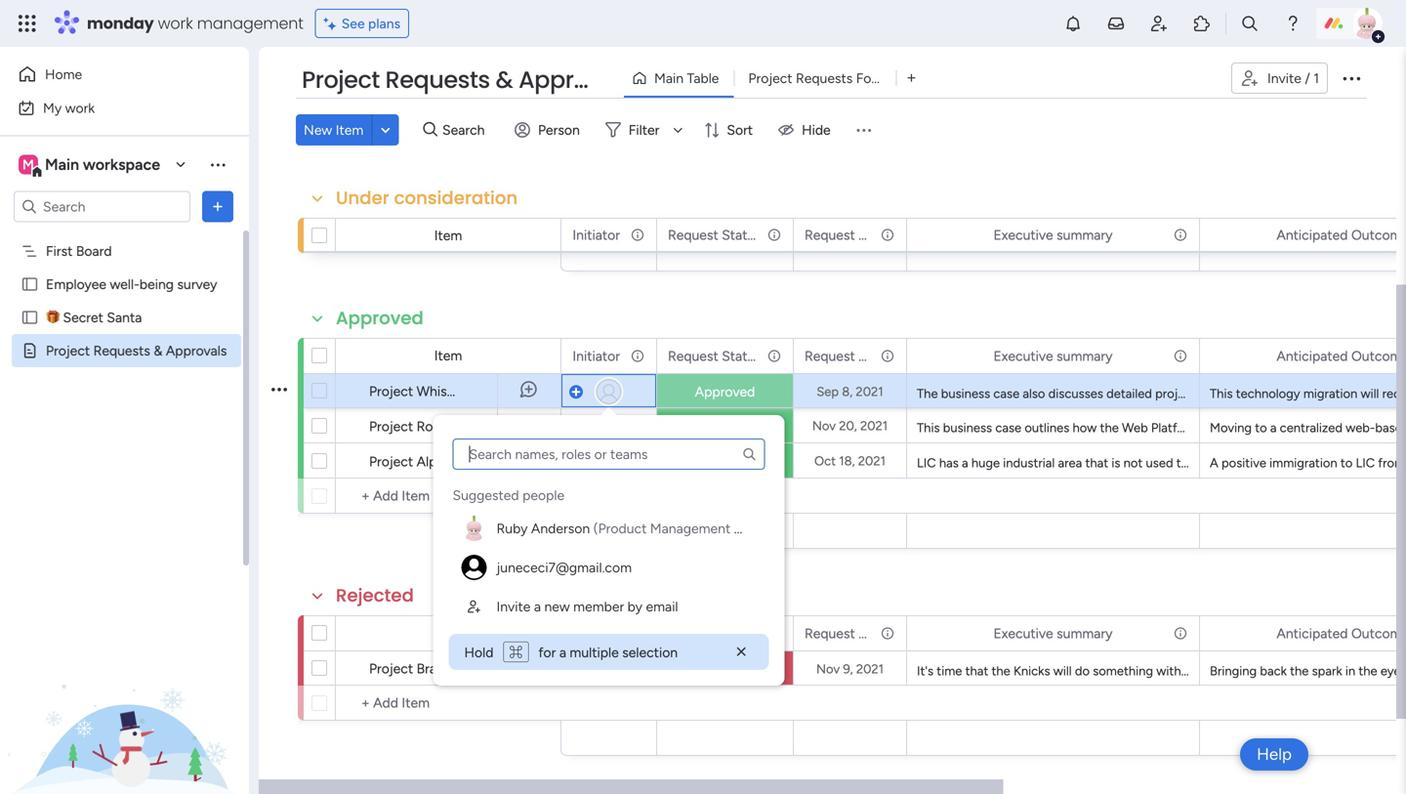 Task type: describe. For each thing, give the bounding box(es) containing it.
under
[[336, 186, 390, 210]]

current
[[1348, 420, 1389, 436]]

multiple
[[570, 644, 619, 661]]

area
[[1058, 455, 1082, 471]]

measures,
[[1312, 386, 1369, 401]]

business for the
[[941, 386, 990, 401]]

1 horizontal spatial to
[[1278, 455, 1290, 471]]

sort
[[727, 122, 753, 138]]

status for rejected
[[722, 625, 762, 642]]

requests for project requests & approvals field
[[385, 63, 490, 96]]

back
[[1260, 663, 1287, 679]]

item for approved
[[434, 347, 462, 364]]

from
[[1378, 455, 1406, 471]]

sort button
[[696, 114, 765, 146]]

column information image for approved's request date field
[[880, 348, 896, 364]]

invite a new member by email
[[497, 598, 678, 615]]

options image for rejected's request date field
[[879, 617, 893, 650]]

the right in
[[1359, 663, 1378, 679]]

lottie animation image
[[0, 597, 249, 794]]

outcome for approved
[[1352, 348, 1406, 364]]

initiator field for under consideration
[[568, 224, 625, 246]]

options image for third executive summary field from the bottom
[[1172, 218, 1186, 251]]

request date for approved
[[805, 348, 888, 364]]

not
[[1124, 455, 1143, 471]]

add view image
[[908, 71, 916, 85]]

1 horizontal spatial that
[[1085, 455, 1109, 471]]

it's
[[917, 663, 934, 679]]

new
[[544, 598, 570, 615]]

🎁 secret santa
[[46, 309, 142, 326]]

by
[[628, 598, 643, 615]]

first
[[46, 243, 73, 259]]

anticipated outcome field for approved
[[1272, 345, 1406, 367]]

nov 9, 2021
[[816, 661, 884, 677]]

case for also
[[994, 386, 1020, 401]]

project bravo
[[369, 660, 451, 677]]

person button
[[507, 114, 592, 146]]

plan
[[1239, 455, 1263, 471]]

ruby
[[497, 520, 528, 537]]

dapulse addbtn image
[[569, 386, 581, 397]]

18,
[[839, 453, 855, 469]]

1 horizontal spatial rejected
[[698, 661, 753, 677]]

0 horizontal spatial requests
[[93, 342, 150, 359]]

eyes
[[1381, 663, 1406, 679]]

m
[[23, 156, 34, 173]]

summary for approved
[[1057, 348, 1113, 364]]

request date for rejected
[[805, 625, 888, 642]]

initiator for under consideration
[[573, 227, 620, 243]]

do
[[1075, 663, 1090, 679]]

alert containing hold
[[449, 634, 769, 670]]

anticipated outcome field for rejected
[[1272, 623, 1406, 644]]

item inside button
[[336, 122, 364, 138]]

workspace selection element
[[19, 153, 163, 178]]

spark
[[1312, 663, 1343, 679]]

[object object] element containing invite a new member by email
[[453, 587, 765, 626]]

first board
[[46, 243, 112, 259]]

1
[[1314, 70, 1319, 86]]

options image for executive summary field corresponding to approved
[[1172, 339, 1186, 373]]

& inside project requests & approvals field
[[496, 63, 513, 96]]

Project Requests & Approvals field
[[297, 63, 634, 97]]

1 status from the top
[[722, 227, 762, 243]]

for a multiple selection
[[535, 644, 678, 661]]

1 anticipated outcome field from the top
[[1272, 224, 1406, 246]]

request status field for rejected
[[663, 623, 762, 644]]

project left bravo
[[369, 660, 413, 677]]

help button
[[1241, 738, 1309, 771]]

requests for project requests form button
[[796, 70, 853, 86]]

executive summary field for approved
[[989, 345, 1118, 367]]

suggested people row
[[453, 478, 565, 505]]

also
[[1023, 386, 1045, 401]]

director
[[734, 520, 784, 537]]

anticipated outcome for approved
[[1277, 348, 1406, 364]]

item for rejected
[[434, 625, 462, 641]]

help
[[1257, 744, 1292, 764]]

initiator field for rejected
[[568, 623, 625, 644]]

1 lic from the left
[[917, 455, 936, 471]]

filter button
[[598, 114, 690, 146]]

1 executive from the top
[[994, 227, 1053, 243]]

redu
[[1383, 386, 1406, 401]]

the business case also discusses detailed project goals, performance measures, assum
[[917, 386, 1406, 401]]

form
[[856, 70, 888, 86]]

column information image for request date
[[880, 227, 896, 243]]

invite for invite / 1
[[1268, 70, 1302, 86]]

list box for lottie animation element at the left bottom of the page
[[0, 230, 249, 631]]

work for monday
[[158, 12, 193, 34]]

executive for approved
[[994, 348, 1053, 364]]

inbox image
[[1107, 14, 1126, 33]]

1 vertical spatial that
[[965, 663, 989, 679]]

1 anticipated outcome from the top
[[1277, 227, 1406, 243]]

outlines
[[1025, 420, 1070, 436]]

a left the 'new'
[[534, 598, 541, 615]]

search everything image
[[1240, 14, 1260, 33]]

used
[[1146, 455, 1174, 471]]

initiator for rejected
[[573, 625, 620, 642]]

help image
[[1283, 14, 1303, 33]]

su
[[1395, 455, 1406, 471]]

sep 8, 2021
[[817, 384, 884, 399]]

project inside button
[[749, 70, 793, 86]]

apps image
[[1192, 14, 1212, 33]]

hide
[[802, 122, 831, 138]]

a down performance
[[1270, 420, 1277, 436]]

management
[[650, 520, 731, 537]]

Under consideration field
[[331, 186, 523, 211]]

project up project alpha
[[369, 418, 413, 435]]

selection
[[622, 644, 678, 661]]

1 executive summary field from the top
[[989, 224, 1118, 246]]

bu
[[1392, 420, 1406, 436]]

how
[[1073, 420, 1097, 436]]

for
[[539, 644, 556, 661]]

workspace options image
[[208, 155, 228, 174]]

2021 for sep 8, 2021
[[856, 384, 884, 399]]

2/3
[[1326, 455, 1345, 471]]

web-
[[1346, 420, 1375, 436]]

performance
[[1236, 386, 1309, 401]]

initiator for approved
[[573, 348, 620, 364]]

date for approved
[[859, 348, 888, 364]]

arrow down image
[[666, 118, 690, 142]]

being
[[140, 276, 174, 293]]

detailed
[[1107, 386, 1152, 401]]

3
[[1385, 455, 1392, 471]]

industrial
[[1003, 455, 1055, 471]]

main table button
[[624, 63, 734, 94]]

a right the has
[[962, 455, 968, 471]]

Rejected field
[[331, 583, 419, 608]]

main workspace
[[45, 155, 160, 174]]

column information image for third request status "field" from the bottom of the page
[[767, 227, 782, 243]]

(product
[[593, 520, 647, 537]]

technology
[[1236, 386, 1301, 401]]

1 vertical spatial the
[[1215, 455, 1236, 471]]

monday
[[87, 12, 154, 34]]

invite / 1
[[1268, 70, 1319, 86]]

my work button
[[12, 92, 210, 124]]

0 vertical spatial the
[[917, 386, 938, 401]]

case for outlines
[[996, 420, 1022, 436]]

executive for rejected
[[994, 625, 1053, 642]]

suggested people
[[453, 487, 565, 503]]

request status for rejected
[[668, 625, 762, 642]]

migration
[[1304, 386, 1358, 401]]

this business case outlines how the web platform (wp) project will address current bu
[[917, 420, 1406, 436]]

executive summary for approved
[[994, 348, 1113, 364]]

1 outcome from the top
[[1352, 227, 1406, 243]]

executive summary field for rejected
[[989, 623, 1118, 644]]

1 request date from the top
[[805, 227, 888, 243]]

monday work management
[[87, 12, 303, 34]]

survey
[[177, 276, 217, 293]]

1 anticipated from the top
[[1277, 227, 1348, 243]]

project romeo
[[369, 418, 460, 435]]

close image
[[732, 642, 752, 662]]

it's time that the knicks will do something with themselves
[[917, 663, 1249, 679]]

project
[[1155, 386, 1197, 401]]

home button
[[12, 59, 210, 90]]

secret
[[63, 309, 103, 326]]

huge
[[972, 455, 1000, 471]]

column information image for executive summary field corresponding to rejected
[[1173, 626, 1189, 641]]

this for this technology migration will redu
[[1210, 386, 1233, 401]]

project alpha
[[369, 453, 452, 470]]

work for my
[[65, 100, 95, 116]]

board
[[76, 243, 112, 259]]

bring
[[1293, 455, 1323, 471]]

initiator field for approved
[[568, 345, 625, 367]]

0 horizontal spatial project requests & approvals
[[46, 342, 227, 359]]

romeo
[[417, 418, 460, 435]]

2021 for oct 18, 2021
[[858, 453, 886, 469]]

invite / 1 button
[[1232, 63, 1328, 94]]

positive
[[1222, 455, 1267, 471]]



Task type: vqa. For each thing, say whether or not it's contained in the screenshot.
third Executive from the top of the page
yes



Task type: locate. For each thing, give the bounding box(es) containing it.
2 horizontal spatial will
[[1361, 386, 1379, 401]]

& up search field
[[496, 63, 513, 96]]

project up the sort
[[749, 70, 793, 86]]

to
[[1255, 420, 1267, 436], [1278, 455, 1290, 471], [1341, 455, 1353, 471]]

my work
[[43, 100, 95, 116]]

1 horizontal spatial list box
[[449, 439, 792, 626]]

management
[[197, 12, 303, 34]]

item right new
[[336, 122, 364, 138]]

3 [object object] element from the top
[[453, 587, 765, 626]]

requests
[[385, 63, 490, 96], [796, 70, 853, 86], [93, 342, 150, 359]]

menu image
[[854, 120, 874, 140]]

executive
[[994, 227, 1053, 243], [994, 348, 1053, 364], [994, 625, 1053, 642]]

invite for invite a new member by email
[[497, 598, 531, 615]]

0 horizontal spatial this
[[917, 420, 940, 436]]

themselves
[[1184, 663, 1249, 679]]

employee
[[46, 276, 106, 293]]

1 vertical spatial work
[[65, 100, 95, 116]]

2021 for nov 9, 2021
[[856, 661, 884, 677]]

to down web-
[[1341, 455, 1353, 471]]

2 vertical spatial anticipated
[[1277, 625, 1348, 642]]

1 horizontal spatial invite
[[1268, 70, 1302, 86]]

hold
[[464, 644, 497, 661]]

2021 right the 20, in the bottom of the page
[[860, 418, 888, 434]]

option
[[0, 233, 249, 237]]

2 anticipated outcome field from the top
[[1272, 345, 1406, 367]]

0 horizontal spatial to
[[1255, 420, 1267, 436]]

2 executive summary field from the top
[[989, 345, 1118, 367]]

approved inside approved field
[[336, 306, 424, 331]]

tree grid containing suggested people
[[453, 478, 792, 626]]

Approved field
[[331, 306, 429, 331]]

project up plan in the bottom right of the page
[[1235, 420, 1276, 436]]

0 vertical spatial initiator field
[[568, 224, 625, 246]]

1 vertical spatial anticipated
[[1277, 348, 1348, 364]]

is right plan in the bottom right of the page
[[1266, 455, 1275, 471]]

a
[[1210, 455, 1219, 471]]

3 executive from the top
[[994, 625, 1053, 642]]

to left 'bring'
[[1278, 455, 1290, 471]]

0 vertical spatial initiator
[[573, 227, 620, 243]]

0 horizontal spatial invite
[[497, 598, 531, 615]]

0 vertical spatial nov
[[812, 418, 836, 434]]

requests down santa
[[93, 342, 150, 359]]

2 vertical spatial will
[[1054, 663, 1072, 679]]

1 vertical spatial anticipated outcome field
[[1272, 345, 1406, 367]]

3 anticipated outcome from the top
[[1277, 625, 1406, 642]]

item up bravo
[[434, 625, 462, 641]]

1 vertical spatial approvals
[[166, 342, 227, 359]]

2 initiator from the top
[[573, 348, 620, 364]]

0 vertical spatial approvals
[[519, 63, 634, 96]]

0 vertical spatial &
[[496, 63, 513, 96]]

item up "whiskey"
[[434, 347, 462, 364]]

project
[[302, 63, 380, 96], [749, 70, 793, 86], [46, 342, 90, 359], [369, 383, 413, 399], [369, 418, 413, 435], [1235, 420, 1276, 436], [369, 453, 413, 470], [369, 660, 413, 677]]

+ Add Item text field
[[346, 691, 552, 715]]

request date field for approved
[[800, 345, 888, 367]]

1 vertical spatial project requests & approvals
[[46, 342, 227, 359]]

centralized
[[1280, 420, 1343, 436]]

will
[[1361, 386, 1379, 401], [1279, 420, 1297, 436], [1054, 663, 1072, 679]]

nov
[[812, 418, 836, 434], [816, 661, 840, 677]]

3 executive summary from the top
[[994, 625, 1113, 642]]

column information image for third executive summary field from the bottom
[[1173, 227, 1189, 243]]

options image for initiator 'field' associated with under consideration
[[629, 218, 643, 251]]

rejected inside field
[[336, 583, 414, 608]]

2 vertical spatial summary
[[1057, 625, 1113, 642]]

main inside button
[[654, 70, 684, 86]]

item for under consideration
[[434, 227, 462, 244]]

list box for alert containing hold
[[449, 439, 792, 626]]

0 horizontal spatial &
[[154, 342, 162, 359]]

outcome
[[1352, 227, 1406, 243], [1352, 348, 1406, 364], [1352, 625, 1406, 642]]

3 anticipated outcome field from the top
[[1272, 623, 1406, 644]]

options image for executive summary field corresponding to rejected
[[1172, 617, 1186, 650]]

3 executive summary field from the top
[[989, 623, 1118, 644]]

hide button
[[771, 114, 843, 146]]

will left address
[[1279, 420, 1297, 436]]

requests up v2 search image
[[385, 63, 490, 96]]

2 initiator field from the top
[[568, 345, 625, 367]]

main inside workspace selection element
[[45, 155, 79, 174]]

1 vertical spatial executive summary
[[994, 348, 1113, 364]]

8,
[[842, 384, 853, 399]]

1 vertical spatial date
[[859, 348, 888, 364]]

project requests form button
[[734, 63, 896, 94]]

1 vertical spatial request status field
[[663, 345, 762, 367]]

the right the sep 8, 2021
[[917, 386, 938, 401]]

well-
[[110, 276, 140, 293]]

2021 right "18,"
[[858, 453, 886, 469]]

nov 20, 2021
[[812, 418, 888, 434]]

[object object] element containing ruby anderson
[[453, 509, 792, 548]]

Initiator field
[[568, 224, 625, 246], [568, 345, 625, 367], [568, 623, 625, 644]]

main for main table
[[654, 70, 684, 86]]

this technology migration will redu
[[1210, 386, 1406, 401]]

oct 18, 2021
[[815, 453, 886, 469]]

0 vertical spatial anticipated
[[1277, 227, 1348, 243]]

anticipated
[[1277, 227, 1348, 243], [1277, 348, 1348, 364], [1277, 625, 1348, 642]]

2 vertical spatial anticipated outcome
[[1277, 625, 1406, 642]]

3 outcome from the top
[[1352, 625, 1406, 642]]

request date field for rejected
[[800, 623, 888, 644]]

1 vertical spatial invite
[[497, 598, 531, 615]]

select product image
[[18, 14, 37, 33]]

date for rejected
[[859, 625, 888, 642]]

project down project romeo
[[369, 453, 413, 470]]

2 [object object] element from the top
[[453, 548, 765, 587]]

)
[[787, 520, 792, 537]]

2 request status field from the top
[[663, 345, 762, 367]]

a positive immigration to lic from 
[[1210, 455, 1406, 471]]

1 vertical spatial &
[[154, 342, 162, 359]]

plans
[[368, 15, 401, 32]]

2 anticipated outcome from the top
[[1277, 348, 1406, 364]]

2 vertical spatial status
[[722, 625, 762, 642]]

2 anticipated from the top
[[1277, 348, 1348, 364]]

project requests form
[[749, 70, 888, 86]]

see
[[342, 15, 365, 32]]

anticipated for rejected
[[1277, 625, 1348, 642]]

1 horizontal spatial will
[[1279, 420, 1297, 436]]

column information image for request status
[[767, 348, 782, 364]]

the right the "back"
[[1290, 663, 1309, 679]]

that right time
[[965, 663, 989, 679]]

anderson
[[531, 520, 590, 537]]

(wp)
[[1203, 420, 1231, 436]]

request status for approved
[[668, 348, 762, 364]]

request status field for approved
[[663, 345, 762, 367]]

outcome for rejected
[[1352, 625, 1406, 642]]

0 horizontal spatial lic
[[917, 455, 936, 471]]

2 summary from the top
[[1057, 348, 1113, 364]]

column information image
[[767, 227, 782, 243], [1173, 227, 1189, 243], [630, 348, 646, 364], [880, 348, 896, 364], [1173, 348, 1189, 364], [630, 626, 646, 641], [880, 626, 896, 641], [1173, 626, 1189, 641]]

1 vertical spatial executive
[[994, 348, 1053, 364]]

alpha
[[417, 453, 452, 470]]

2021 for nov 20, 2021
[[860, 418, 888, 434]]

the right 'how'
[[1100, 420, 1119, 436]]

dialog
[[433, 415, 792, 686]]

executive summary for rejected
[[994, 625, 1113, 642]]

email
[[646, 598, 678, 615]]

2 request date field from the top
[[800, 345, 888, 367]]

platform
[[1151, 420, 1200, 436]]

0 vertical spatial request date field
[[800, 224, 888, 246]]

[object object] element
[[453, 509, 792, 548], [453, 548, 765, 587], [453, 587, 765, 626]]

0 vertical spatial anticipated outcome
[[1277, 227, 1406, 243]]

that right area
[[1085, 455, 1109, 471]]

lic left the has
[[917, 455, 936, 471]]

2 vertical spatial executive
[[994, 625, 1053, 642]]

people
[[523, 487, 565, 503]]

requests inside project requests form button
[[796, 70, 853, 86]]

table
[[687, 70, 719, 86]]

🎁
[[46, 309, 60, 326]]

status for approved
[[722, 348, 762, 364]]

2 vertical spatial initiator
[[573, 625, 620, 642]]

under consideration
[[336, 186, 518, 210]]

3 status from the top
[[722, 625, 762, 642]]

dialog containing suggested people
[[433, 415, 792, 686]]

list box containing first board
[[0, 230, 249, 631]]

tree grid inside dialog
[[453, 478, 792, 626]]

alert
[[449, 634, 769, 670]]

1 request status field from the top
[[663, 224, 762, 246]]

0 horizontal spatial that
[[965, 663, 989, 679]]

2 vertical spatial date
[[859, 625, 888, 642]]

1 horizontal spatial lic
[[1356, 455, 1375, 471]]

2 date from the top
[[859, 348, 888, 364]]

column information image for rejected's request date field
[[880, 626, 896, 641]]

column information image for initiator 'field' for approved
[[630, 348, 646, 364]]

1 [object object] element from the top
[[453, 509, 792, 548]]

0 vertical spatial date
[[859, 227, 888, 243]]

anticipated outcome for rejected
[[1277, 625, 1406, 642]]

1 vertical spatial will
[[1279, 420, 1297, 436]]

main for main workspace
[[45, 155, 79, 174]]

2 vertical spatial request status field
[[663, 623, 762, 644]]

filter
[[629, 122, 660, 138]]

1 vertical spatial this
[[917, 420, 940, 436]]

3 request date from the top
[[805, 625, 888, 642]]

Search in workspace field
[[41, 195, 163, 218]]

the left 3
[[1363, 455, 1382, 471]]

approvals down survey
[[166, 342, 227, 359]]

invite left /
[[1268, 70, 1302, 86]]

Search for content search field
[[453, 439, 765, 470]]

options image for approved's request date field
[[879, 339, 893, 373]]

0 vertical spatial work
[[158, 12, 193, 34]]

lic
[[917, 455, 936, 471], [1356, 455, 1375, 471]]

rejected right selection
[[698, 661, 753, 677]]

column information image for initiator
[[630, 227, 646, 243]]

1 vertical spatial case
[[996, 420, 1022, 436]]

requests left the form in the right top of the page
[[796, 70, 853, 86]]

2 outcome from the top
[[1352, 348, 1406, 364]]

3 request date field from the top
[[800, 623, 888, 644]]

3 request status field from the top
[[663, 623, 762, 644]]

invite members image
[[1150, 14, 1169, 33]]

goals,
[[1200, 386, 1233, 401]]

list box inside dialog
[[449, 439, 792, 626]]

⌘
[[509, 644, 523, 661]]

has
[[939, 455, 959, 471]]

9,
[[843, 661, 853, 677]]

0 vertical spatial status
[[722, 227, 762, 243]]

summary for rejected
[[1057, 625, 1113, 642]]

1 horizontal spatial this
[[1210, 386, 1233, 401]]

the left knicks at right
[[992, 663, 1011, 679]]

new item
[[304, 122, 364, 138]]

see plans
[[342, 15, 401, 32]]

workspace image
[[19, 154, 38, 175]]

0 horizontal spatial main
[[45, 155, 79, 174]]

1 horizontal spatial &
[[496, 63, 513, 96]]

1 vertical spatial anticipated outcome
[[1277, 348, 1406, 364]]

2 vertical spatial request date field
[[800, 623, 888, 644]]

1 vertical spatial initiator field
[[568, 345, 625, 367]]

this for this business case outlines how the web platform (wp) project will address current bu
[[917, 420, 940, 436]]

a inside alert
[[559, 644, 566, 661]]

the left plan in the bottom right of the page
[[1215, 455, 1236, 471]]

Search field
[[438, 116, 496, 144]]

discusses
[[1049, 386, 1104, 401]]

lottie animation element
[[0, 597, 249, 794]]

1 vertical spatial request date
[[805, 348, 888, 364]]

is left the not
[[1112, 455, 1121, 471]]

project requests & approvals inside field
[[302, 63, 634, 96]]

lic has a huge industrial area that is not used today. the plan is to bring 2/3 of the 3 su
[[917, 455, 1406, 471]]

list box containing suggested people
[[449, 439, 792, 626]]

0 horizontal spatial is
[[1112, 455, 1121, 471]]

list box
[[0, 230, 249, 631], [449, 439, 792, 626]]

is
[[1112, 455, 1121, 471], [1266, 455, 1275, 471]]

item down consideration
[[434, 227, 462, 244]]

3 initiator field from the top
[[568, 623, 625, 644]]

work right the my
[[65, 100, 95, 116]]

0 horizontal spatial rejected
[[336, 583, 414, 608]]

work right monday
[[158, 12, 193, 34]]

2 is from the left
[[1266, 455, 1275, 471]]

2 vertical spatial anticipated outcome field
[[1272, 623, 1406, 644]]

options image
[[208, 197, 228, 216], [629, 218, 643, 251], [879, 218, 893, 251], [1172, 218, 1186, 251], [629, 339, 643, 373], [879, 339, 893, 373], [1172, 339, 1186, 373], [879, 617, 893, 650], [1172, 617, 1186, 650]]

Anticipated Outcome field
[[1272, 224, 1406, 246], [1272, 345, 1406, 367], [1272, 623, 1406, 644]]

3 anticipated from the top
[[1277, 625, 1348, 642]]

v2 search image
[[423, 119, 438, 141]]

1 horizontal spatial the
[[1215, 455, 1236, 471]]

with
[[1157, 663, 1181, 679]]

project requests & approvals down santa
[[46, 342, 227, 359]]

0 vertical spatial executive summary
[[994, 227, 1113, 243]]

invite left the 'new'
[[497, 598, 531, 615]]

1 request date field from the top
[[800, 224, 888, 246]]

public board image
[[21, 308, 39, 327]]

1 horizontal spatial work
[[158, 12, 193, 34]]

1 vertical spatial request status
[[668, 348, 762, 364]]

0 vertical spatial anticipated outcome field
[[1272, 224, 1406, 246]]

main left the table
[[654, 70, 684, 86]]

search image
[[742, 446, 757, 462]]

1 horizontal spatial requests
[[385, 63, 490, 96]]

notifications image
[[1064, 14, 1083, 33]]

0 horizontal spatial will
[[1054, 663, 1072, 679]]

new
[[304, 122, 332, 138]]

column information image for executive summary field corresponding to approved
[[1173, 348, 1189, 364]]

1 vertical spatial nov
[[816, 661, 840, 677]]

main right workspace icon
[[45, 155, 79, 174]]

2 executive summary from the top
[[994, 348, 1113, 364]]

/
[[1305, 70, 1310, 86]]

this up the has
[[917, 420, 940, 436]]

lic left 3
[[1356, 455, 1375, 471]]

Executive summary field
[[989, 224, 1118, 246], [989, 345, 1118, 367], [989, 623, 1118, 644]]

nov left 9,
[[816, 661, 840, 677]]

project up new item button
[[302, 63, 380, 96]]

2 horizontal spatial to
[[1341, 455, 1353, 471]]

project up project romeo
[[369, 383, 413, 399]]

0 vertical spatial rejected
[[336, 583, 414, 608]]

0 vertical spatial request status field
[[663, 224, 762, 246]]

approved
[[336, 306, 424, 331], [695, 383, 755, 400], [695, 418, 755, 434], [695, 453, 755, 469]]

based
[[1375, 420, 1406, 436]]

approvals inside field
[[519, 63, 634, 96]]

will left redu on the right of page
[[1361, 386, 1379, 401]]

consideration
[[394, 186, 518, 210]]

junececi7@gmail.com
[[497, 559, 632, 576]]

2 executive from the top
[[994, 348, 1053, 364]]

3 date from the top
[[859, 625, 888, 642]]

[object object] element up member
[[453, 548, 765, 587]]

today.
[[1177, 455, 1212, 471]]

rejected up 'project bravo'
[[336, 583, 414, 608]]

2 vertical spatial request date
[[805, 625, 888, 642]]

invite
[[1268, 70, 1302, 86], [497, 598, 531, 615]]

business up huge
[[943, 420, 992, 436]]

1 date from the top
[[859, 227, 888, 243]]

tree grid
[[453, 478, 792, 626]]

initiator
[[573, 227, 620, 243], [573, 348, 620, 364], [573, 625, 620, 642]]

2021
[[856, 384, 884, 399], [860, 418, 888, 434], [858, 453, 886, 469], [856, 661, 884, 677]]

0 vertical spatial case
[[994, 386, 1020, 401]]

1 vertical spatial main
[[45, 155, 79, 174]]

member
[[573, 598, 624, 615]]

ruby anderson image
[[1352, 8, 1383, 39]]

business left also
[[941, 386, 990, 401]]

main table
[[654, 70, 719, 86]]

anticipated for approved
[[1277, 348, 1348, 364]]

0 vertical spatial summary
[[1057, 227, 1113, 243]]

santa
[[107, 309, 142, 326]]

sep
[[817, 384, 839, 399]]

Request Date field
[[800, 224, 888, 246], [800, 345, 888, 367], [800, 623, 888, 644]]

2 request status from the top
[[668, 348, 762, 364]]

3 initiator from the top
[[573, 625, 620, 642]]

[object object] element up for a multiple selection
[[453, 587, 765, 626]]

2021 right 9,
[[856, 661, 884, 677]]

work inside button
[[65, 100, 95, 116]]

0 vertical spatial request status
[[668, 227, 762, 243]]

requests inside project requests & approvals field
[[385, 63, 490, 96]]

1 summary from the top
[[1057, 227, 1113, 243]]

immigration
[[1270, 455, 1338, 471]]

angle down image
[[381, 123, 390, 137]]

approvals up "person"
[[519, 63, 634, 96]]

business
[[941, 386, 990, 401], [943, 420, 992, 436]]

1 horizontal spatial project requests & approvals
[[302, 63, 634, 96]]

options image for 1st request date field from the top
[[879, 218, 893, 251]]

[object object] element up the junececi7@gmail.com
[[453, 509, 792, 548]]

options image
[[1340, 66, 1363, 90], [766, 218, 779, 251], [766, 339, 779, 373], [272, 367, 287, 414]]

0 vertical spatial project requests & approvals
[[302, 63, 634, 96]]

0 horizontal spatial work
[[65, 100, 95, 116]]

2 status from the top
[[722, 348, 762, 364]]

nov for nov 9, 2021
[[816, 661, 840, 677]]

0 vertical spatial invite
[[1268, 70, 1302, 86]]

1 horizontal spatial main
[[654, 70, 684, 86]]

project whiskey
[[369, 383, 468, 399]]

invite inside button
[[1268, 70, 1302, 86]]

my
[[43, 100, 62, 116]]

project down "🎁"
[[46, 342, 90, 359]]

nov for nov 20, 2021
[[812, 418, 836, 434]]

work
[[158, 12, 193, 34], [65, 100, 95, 116]]

knicks
[[1014, 663, 1050, 679]]

1 initiator field from the top
[[568, 224, 625, 246]]

business for this
[[943, 420, 992, 436]]

0 horizontal spatial list box
[[0, 230, 249, 631]]

2 lic from the left
[[1356, 455, 1375, 471]]

2021 right 8,
[[856, 384, 884, 399]]

Request Status field
[[663, 224, 762, 246], [663, 345, 762, 367], [663, 623, 762, 644]]

date
[[859, 227, 888, 243], [859, 348, 888, 364], [859, 625, 888, 642]]

nov left the 20, in the bottom of the page
[[812, 418, 836, 434]]

2 request date from the top
[[805, 348, 888, 364]]

1 request status from the top
[[668, 227, 762, 243]]

1 is from the left
[[1112, 455, 1121, 471]]

1 horizontal spatial approvals
[[519, 63, 634, 96]]

2 vertical spatial executive summary field
[[989, 623, 1118, 644]]

3 summary from the top
[[1057, 625, 1113, 642]]

1 horizontal spatial is
[[1266, 455, 1275, 471]]

will left do
[[1054, 663, 1072, 679]]

1 executive summary from the top
[[994, 227, 1113, 243]]

the
[[917, 386, 938, 401], [1215, 455, 1236, 471]]

public board image
[[21, 275, 39, 293]]

None search field
[[453, 439, 765, 470]]

this up (wp) at the right bottom of the page
[[1210, 386, 1233, 401]]

project requests & approvals
[[302, 63, 634, 96], [46, 342, 227, 359]]

1 vertical spatial status
[[722, 348, 762, 364]]

column information image
[[630, 227, 646, 243], [880, 227, 896, 243], [767, 348, 782, 364], [767, 626, 782, 641]]

options image for initiator 'field' for approved
[[629, 339, 643, 373]]

0 vertical spatial executive summary field
[[989, 224, 1118, 246]]

a right for
[[559, 644, 566, 661]]

0 horizontal spatial approvals
[[166, 342, 227, 359]]

case left also
[[994, 386, 1020, 401]]

0 vertical spatial business
[[941, 386, 990, 401]]

0 horizontal spatial the
[[917, 386, 938, 401]]

0 vertical spatial request date
[[805, 227, 888, 243]]

2 vertical spatial initiator field
[[568, 623, 625, 644]]

[object object] element containing junececi7@gmail.com
[[453, 548, 765, 587]]

case left the outlines
[[996, 420, 1022, 436]]

1 initiator from the top
[[573, 227, 620, 243]]

2 vertical spatial outcome
[[1352, 625, 1406, 642]]

1 vertical spatial request date field
[[800, 345, 888, 367]]

1 vertical spatial initiator
[[573, 348, 620, 364]]

3 request status from the top
[[668, 625, 762, 642]]

project inside field
[[302, 63, 380, 96]]

& down 'being'
[[154, 342, 162, 359]]

to right moving
[[1255, 420, 1267, 436]]

0 vertical spatial main
[[654, 70, 684, 86]]

2 vertical spatial executive summary
[[994, 625, 1113, 642]]

project requests & approvals up search field
[[302, 63, 634, 96]]

0 vertical spatial that
[[1085, 455, 1109, 471]]



